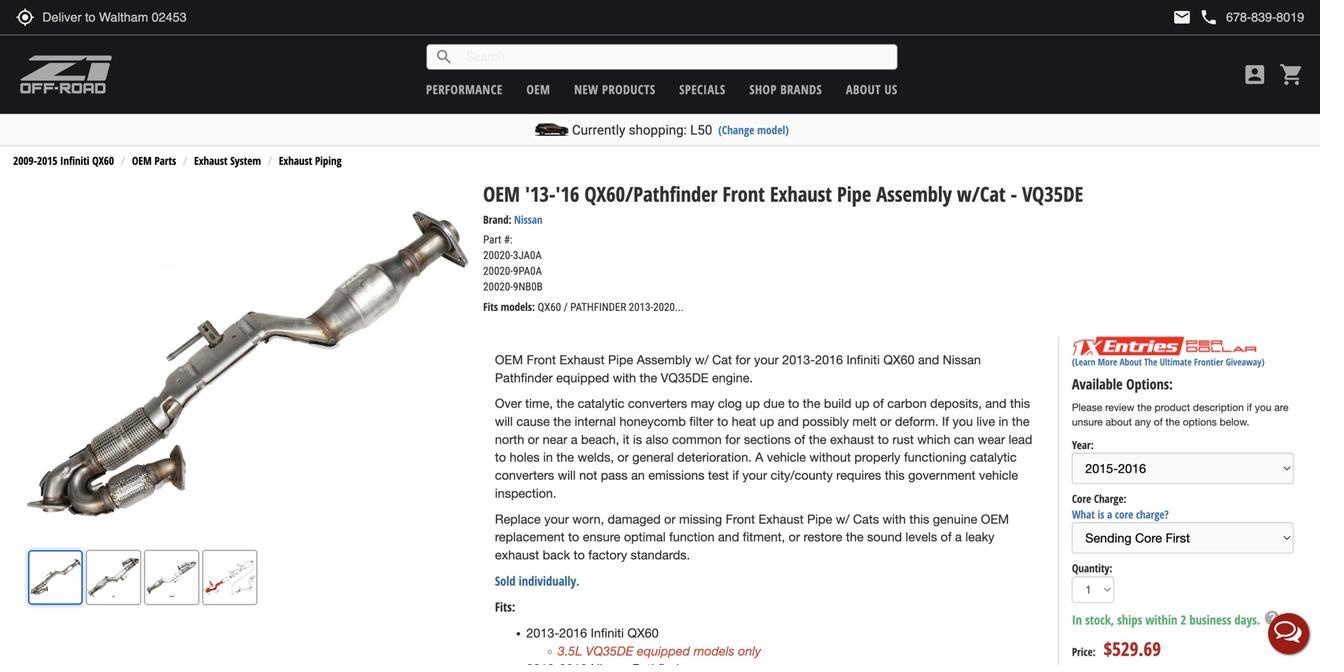Task type: describe. For each thing, give the bounding box(es) containing it.
2 20020- from the top
[[483, 265, 513, 278]]

a inside over time, the catalytic converters may clog up due to the build up of carbon deposits, and this will cause the internal honeycomb filter to heat up and possibly melt or deform. if you live in the north or near a beach, it is also common for sections of the exhaust to rust which can wear lead to holes in the welds, or general deterioration. a vehicle without properly functioning catalytic converters will not pass an emissions test if your city/county requires this government vehicle inspection.
[[571, 433, 578, 447]]

pathfinder
[[571, 301, 627, 314]]

internal
[[575, 415, 616, 429]]

or left restore on the bottom right
[[789, 530, 801, 545]]

assembly inside oem front exhaust pipe assembly w/ cat for your 2013-2016 infiniti qx60 and nissan pathfinder equipped with the vq35de engine.
[[637, 353, 692, 368]]

2016 inside 2013-2016 infiniti qx60 3.5l vq35de equipped models only
[[560, 627, 588, 641]]

'16
[[556, 180, 580, 208]]

government
[[909, 469, 976, 483]]

account_box
[[1243, 62, 1268, 87]]

year:
[[1073, 438, 1094, 453]]

are
[[1275, 402, 1289, 414]]

0 vertical spatial this
[[1011, 397, 1031, 411]]

qx60 inside oem front exhaust pipe assembly w/ cat for your 2013-2016 infiniti qx60 and nissan pathfinder equipped with the vq35de engine.
[[884, 353, 915, 368]]

part
[[483, 233, 502, 246]]

exhaust system
[[194, 153, 261, 168]]

fits:
[[495, 599, 516, 616]]

a
[[756, 451, 764, 465]]

brand:
[[483, 212, 512, 227]]

test
[[708, 469, 729, 483]]

front inside oem '13-'16 qx60/pathfinder front exhaust pipe assembly w/cat - vq35de brand: nissan part #: 20020-3ja0a 20020-9pa0a 20020-9nb0b fits models: qx60 / pathfinder 2013-2020...
[[723, 180, 765, 208]]

w/ inside replace your worn, damaged or missing front exhaust pipe w/ cats with this genuine oem replacement to ensure optimal function and fitment, or restore the sound levels of a leaky exhaust back to factory standards.
[[836, 512, 850, 527]]

-
[[1011, 180, 1018, 208]]

your inside replace your worn, damaged or missing front exhaust pipe w/ cats with this genuine oem replacement to ensure optimal function and fitment, or restore the sound levels of a leaky exhaust back to factory standards.
[[545, 512, 569, 527]]

search
[[435, 48, 454, 66]]

phone
[[1200, 8, 1219, 27]]

product
[[1155, 402, 1191, 414]]

system
[[230, 153, 261, 168]]

exhaust inside oem front exhaust pipe assembly w/ cat for your 2013-2016 infiniti qx60 and nissan pathfinder equipped with the vq35de engine.
[[560, 353, 605, 368]]

up up the heat
[[746, 397, 760, 411]]

or up function at the bottom of page
[[665, 512, 676, 527]]

you inside (learn more about the ultimate frontier giveaway) available options: please review the product description if you are unsure about any of the options below.
[[1256, 402, 1272, 414]]

if
[[943, 415, 950, 429]]

sold
[[495, 573, 516, 590]]

qx60 inside oem '13-'16 qx60/pathfinder front exhaust pipe assembly w/cat - vq35de brand: nissan part #: 20020-3ja0a 20020-9pa0a 20020-9nb0b fits models: qx60 / pathfinder 2013-2020...
[[538, 301, 562, 314]]

oem inside replace your worn, damaged or missing front exhaust pipe w/ cats with this genuine oem replacement to ensure optimal function and fitment, or restore the sound levels of a leaky exhaust back to factory standards.
[[981, 512, 1010, 527]]

in stock, ships within 2 business days. help
[[1073, 610, 1282, 629]]

9pa0a
[[513, 265, 542, 278]]

deterioration.
[[678, 451, 752, 465]]

about
[[1106, 416, 1133, 428]]

#:
[[504, 233, 513, 246]]

the up possibly
[[803, 397, 821, 411]]

cats
[[854, 512, 880, 527]]

nissan inside oem '13-'16 qx60/pathfinder front exhaust pipe assembly w/cat - vq35de brand: nissan part #: 20020-3ja0a 20020-9pa0a 20020-9nb0b fits models: qx60 / pathfinder 2013-2020...
[[514, 212, 543, 227]]

fitment,
[[743, 530, 786, 545]]

parts
[[155, 153, 176, 168]]

carbon
[[888, 397, 927, 411]]

2009-2015 infiniti qx60
[[13, 153, 114, 168]]

and inside replace your worn, damaged or missing front exhaust pipe w/ cats with this genuine oem replacement to ensure optimal function and fitment, or restore the sound levels of a leaky exhaust back to factory standards.
[[718, 530, 740, 545]]

more
[[1099, 356, 1118, 369]]

2009-2015 infiniti qx60 link
[[13, 153, 114, 168]]

common
[[673, 433, 722, 447]]

this inside replace your worn, damaged or missing front exhaust pipe w/ cats with this genuine oem replacement to ensure optimal function and fitment, or restore the sound levels of a leaky exhaust back to factory standards.
[[910, 512, 930, 527]]

exhaust inside replace your worn, damaged or missing front exhaust pipe w/ cats with this genuine oem replacement to ensure optimal function and fitment, or restore the sound levels of a leaky exhaust back to factory standards.
[[759, 512, 804, 527]]

0 vertical spatial in
[[999, 415, 1009, 429]]

to up the properly
[[878, 433, 890, 447]]

the up 'lead' on the right bottom
[[1013, 415, 1030, 429]]

exhaust system link
[[194, 153, 261, 168]]

oem for '13-
[[483, 180, 520, 208]]

'13-
[[525, 180, 556, 208]]

near
[[543, 433, 568, 447]]

to right due
[[789, 397, 800, 411]]

Search search field
[[454, 45, 897, 69]]

time,
[[526, 397, 553, 411]]

rust
[[893, 433, 914, 447]]

oem for front
[[495, 353, 523, 368]]

with inside oem front exhaust pipe assembly w/ cat for your 2013-2016 infiniti qx60 and nissan pathfinder equipped with the vq35de engine.
[[613, 371, 636, 385]]

help
[[1264, 610, 1282, 627]]

2020...
[[654, 301, 684, 314]]

of down possibly
[[795, 433, 806, 447]]

0 horizontal spatial catalytic
[[578, 397, 625, 411]]

cat
[[713, 353, 732, 368]]

filter
[[690, 415, 714, 429]]

front inside oem front exhaust pipe assembly w/ cat for your 2013-2016 infiniti qx60 and nissan pathfinder equipped with the vq35de engine.
[[527, 353, 556, 368]]

deposits,
[[931, 397, 983, 411]]

oem '13-'16 qx60/pathfinder front exhaust pipe assembly w/cat - vq35de brand: nissan part #: 20020-3ja0a 20020-9pa0a 20020-9nb0b fits models: qx60 / pathfinder 2013-2020...
[[483, 180, 1084, 314]]

exhaust left system
[[194, 153, 228, 168]]

us
[[885, 81, 898, 98]]

factory
[[589, 548, 628, 563]]

functioning
[[905, 451, 967, 465]]

equipped inside 2013-2016 infiniti qx60 3.5l vq35de equipped models only
[[637, 644, 691, 659]]

2013- inside 2013-2016 infiniti qx60 3.5l vq35de equipped models only
[[527, 627, 560, 641]]

oem link
[[527, 81, 551, 98]]

to down north
[[495, 451, 506, 465]]

damaged
[[608, 512, 661, 527]]

currently
[[572, 122, 626, 138]]

0 horizontal spatial this
[[885, 469, 905, 483]]

charge:
[[1095, 492, 1127, 507]]

vq35de inside oem '13-'16 qx60/pathfinder front exhaust pipe assembly w/cat - vq35de brand: nissan part #: 20020-3ja0a 20020-9pa0a 20020-9nb0b fits models: qx60 / pathfinder 2013-2020...
[[1023, 180, 1084, 208]]

fits
[[483, 300, 498, 314]]

back
[[543, 548, 571, 563]]

sold individually.
[[495, 573, 580, 590]]

replace your worn, damaged or missing front exhaust pipe w/ cats with this genuine oem replacement to ensure optimal function and fitment, or restore the sound levels of a leaky exhaust back to factory standards.
[[495, 512, 1010, 563]]

function
[[670, 530, 715, 545]]

levels
[[906, 530, 938, 545]]

business
[[1190, 612, 1232, 629]]

1 vertical spatial catalytic
[[971, 451, 1017, 465]]

heat
[[732, 415, 757, 429]]

products
[[602, 81, 656, 98]]

qx60/pathfinder
[[585, 180, 718, 208]]

performance
[[426, 81, 503, 98]]

1 vertical spatial will
[[558, 469, 576, 483]]

unsure
[[1073, 416, 1103, 428]]

the up any
[[1138, 402, 1152, 414]]

of inside (learn more about the ultimate frontier giveaway) available options: please review the product description if you are unsure about any of the options below.
[[1155, 416, 1164, 428]]

live
[[977, 415, 996, 429]]

9nb0b
[[513, 281, 543, 294]]

it
[[623, 433, 630, 447]]

missing
[[680, 512, 723, 527]]

brands
[[781, 81, 823, 98]]

the right 'time,'
[[557, 397, 574, 411]]

about us
[[847, 81, 898, 98]]

the down near
[[557, 451, 574, 465]]

oem left new on the top left of the page
[[527, 81, 551, 98]]

0 horizontal spatial converters
[[495, 469, 555, 483]]

infiniti for 2013-2016 infiniti qx60 3.5l vq35de equipped models only
[[591, 627, 624, 641]]

up up melt
[[856, 397, 870, 411]]

for inside over time, the catalytic converters may clog up due to the build up of carbon deposits, and this will cause the internal honeycomb filter to heat up and possibly melt or deform. if you live in the north or near a beach, it is also common for sections of the exhaust to rust which can wear lead to holes in the welds, or general deterioration. a vehicle without properly functioning catalytic converters will not pass an emissions test if your city/county requires this government vehicle inspection.
[[726, 433, 741, 447]]

the down product
[[1166, 416, 1181, 428]]

nissan inside oem front exhaust pipe assembly w/ cat for your 2013-2016 infiniti qx60 and nissan pathfinder equipped with the vq35de engine.
[[943, 353, 982, 368]]

please
[[1073, 402, 1103, 414]]

if inside (learn more about the ultimate frontier giveaway) available options: please review the product description if you are unsure about any of the options below.
[[1248, 402, 1253, 414]]

shopping_cart link
[[1276, 62, 1305, 87]]

of inside replace your worn, damaged or missing front exhaust pipe w/ cats with this genuine oem replacement to ensure optimal function and fitment, or restore the sound levels of a leaky exhaust back to factory standards.
[[941, 530, 952, 545]]

oem for parts
[[132, 153, 152, 168]]

possibly
[[803, 415, 849, 429]]

to down worn,
[[568, 530, 580, 545]]

0 vertical spatial vehicle
[[767, 451, 807, 465]]

vq35de inside 2013-2016 infiniti qx60 3.5l vq35de equipped models only
[[586, 644, 634, 659]]

0 horizontal spatial about
[[847, 81, 882, 98]]

pass
[[601, 469, 628, 483]]

phone link
[[1200, 8, 1305, 27]]

pipe inside oem front exhaust pipe assembly w/ cat for your 2013-2016 infiniti qx60 and nissan pathfinder equipped with the vq35de engine.
[[609, 353, 634, 368]]

new
[[575, 81, 599, 98]]

the down possibly
[[809, 433, 827, 447]]



Task type: locate. For each thing, give the bounding box(es) containing it.
1 vertical spatial a
[[1108, 508, 1113, 522]]

1 vertical spatial exhaust
[[495, 548, 540, 563]]

1 horizontal spatial in
[[999, 415, 1009, 429]]

0 horizontal spatial will
[[495, 415, 513, 429]]

1 vertical spatial w/
[[836, 512, 850, 527]]

converters down holes
[[495, 469, 555, 483]]

front down (change
[[723, 180, 765, 208]]

1 vertical spatial with
[[883, 512, 906, 527]]

equipped
[[557, 371, 610, 385], [637, 644, 691, 659]]

to down "clog"
[[718, 415, 729, 429]]

will left not
[[558, 469, 576, 483]]

models:
[[501, 300, 535, 314]]

exhaust piping
[[279, 153, 342, 168]]

your down a
[[743, 469, 768, 483]]

1 horizontal spatial exhaust
[[831, 433, 875, 447]]

to right back
[[574, 548, 585, 563]]

your left worn,
[[545, 512, 569, 527]]

0 vertical spatial w/
[[695, 353, 709, 368]]

2 horizontal spatial this
[[1011, 397, 1031, 411]]

0 horizontal spatial you
[[953, 415, 974, 429]]

the up honeycomb
[[640, 371, 658, 385]]

infiniti up build
[[847, 353, 880, 368]]

of right any
[[1155, 416, 1164, 428]]

1 vertical spatial 2016
[[560, 627, 588, 641]]

city/county
[[771, 469, 833, 483]]

exhaust up fitment,
[[759, 512, 804, 527]]

in down near
[[543, 451, 553, 465]]

ultimate
[[1161, 356, 1193, 369]]

or right melt
[[881, 415, 892, 429]]

which
[[918, 433, 951, 447]]

of down genuine
[[941, 530, 952, 545]]

shop
[[750, 81, 777, 98]]

1 vertical spatial is
[[1098, 508, 1105, 522]]

1 vertical spatial if
[[733, 469, 739, 483]]

0 horizontal spatial infiniti
[[60, 153, 89, 168]]

0 horizontal spatial if
[[733, 469, 739, 483]]

infiniti down "factory"
[[591, 627, 624, 641]]

0 horizontal spatial equipped
[[557, 371, 610, 385]]

any
[[1135, 416, 1152, 428]]

exhaust down model)
[[770, 180, 833, 208]]

vq35de right the 3.5l
[[586, 644, 634, 659]]

what is a core charge? link
[[1073, 507, 1295, 523]]

2016 up build
[[816, 353, 844, 368]]

welds,
[[578, 451, 614, 465]]

individually.
[[519, 573, 580, 590]]

deform.
[[896, 415, 939, 429]]

2 vertical spatial 2013-
[[527, 627, 560, 641]]

new products
[[575, 81, 656, 98]]

or down it
[[618, 451, 629, 465]]

emissions
[[649, 469, 705, 483]]

1 horizontal spatial with
[[883, 512, 906, 527]]

and down due
[[778, 415, 799, 429]]

2 vertical spatial vq35de
[[586, 644, 634, 659]]

1 vertical spatial front
[[527, 353, 556, 368]]

to
[[789, 397, 800, 411], [718, 415, 729, 429], [878, 433, 890, 447], [495, 451, 506, 465], [568, 530, 580, 545], [574, 548, 585, 563]]

ensure
[[583, 530, 621, 545]]

exhaust inside replace your worn, damaged or missing front exhaust pipe w/ cats with this genuine oem replacement to ensure optimal function and fitment, or restore the sound levels of a leaky exhaust back to factory standards.
[[495, 548, 540, 563]]

0 vertical spatial catalytic
[[578, 397, 625, 411]]

z1 motorsports logo image
[[20, 55, 113, 94]]

vq35de inside oem front exhaust pipe assembly w/ cat for your 2013-2016 infiniti qx60 and nissan pathfinder equipped with the vq35de engine.
[[661, 371, 709, 385]]

1 horizontal spatial nissan
[[943, 353, 982, 368]]

exhaust inside oem '13-'16 qx60/pathfinder front exhaust pipe assembly w/cat - vq35de brand: nissan part #: 20020-3ja0a 20020-9pa0a 20020-9nb0b fits models: qx60 / pathfinder 2013-2020...
[[770, 180, 833, 208]]

your
[[755, 353, 779, 368], [743, 469, 768, 483], [545, 512, 569, 527]]

if up below.
[[1248, 402, 1253, 414]]

oem up leaky
[[981, 512, 1010, 527]]

3 20020- from the top
[[483, 281, 513, 294]]

1 horizontal spatial pipe
[[808, 512, 833, 527]]

your right cat on the bottom right
[[755, 353, 779, 368]]

0 vertical spatial a
[[571, 433, 578, 447]]

core
[[1073, 492, 1092, 507]]

exhaust down melt
[[831, 433, 875, 447]]

0 vertical spatial exhaust
[[831, 433, 875, 447]]

options:
[[1127, 375, 1174, 394]]

about inside (learn more about the ultimate frontier giveaway) available options: please review the product description if you are unsure about any of the options below.
[[1120, 356, 1143, 369]]

1 horizontal spatial infiniti
[[591, 627, 624, 641]]

0 vertical spatial for
[[736, 353, 751, 368]]

1 horizontal spatial a
[[956, 530, 962, 545]]

vq35de up may
[[661, 371, 709, 385]]

infiniti
[[60, 153, 89, 168], [847, 353, 880, 368], [591, 627, 624, 641]]

2 vertical spatial pipe
[[808, 512, 833, 527]]

core
[[1116, 508, 1134, 522]]

0 vertical spatial infiniti
[[60, 153, 89, 168]]

vehicle down wear
[[980, 469, 1019, 483]]

the up near
[[554, 415, 571, 429]]

2 horizontal spatial a
[[1108, 508, 1113, 522]]

the inside oem front exhaust pipe assembly w/ cat for your 2013-2016 infiniti qx60 and nissan pathfinder equipped with the vq35de engine.
[[640, 371, 658, 385]]

will
[[495, 415, 513, 429], [558, 469, 576, 483]]

general
[[633, 451, 674, 465]]

1 vertical spatial equipped
[[637, 644, 691, 659]]

vq35de right '-' at right
[[1023, 180, 1084, 208]]

0 horizontal spatial exhaust
[[495, 548, 540, 563]]

0 vertical spatial nissan
[[514, 212, 543, 227]]

exhaust down replacement
[[495, 548, 540, 563]]

converters up honeycomb
[[628, 397, 688, 411]]

and up live
[[986, 397, 1007, 411]]

0 vertical spatial you
[[1256, 402, 1272, 414]]

1 horizontal spatial 2016
[[816, 353, 844, 368]]

0 vertical spatial 20020-
[[483, 249, 513, 262]]

giveaway)
[[1227, 356, 1265, 369]]

0 vertical spatial equipped
[[557, 371, 610, 385]]

1 20020- from the top
[[483, 249, 513, 262]]

this up 'levels'
[[910, 512, 930, 527]]

is right it
[[633, 433, 643, 447]]

1 vertical spatial converters
[[495, 469, 555, 483]]

for
[[736, 353, 751, 368], [726, 433, 741, 447]]

worn,
[[573, 512, 604, 527]]

a down genuine
[[956, 530, 962, 545]]

2016 inside oem front exhaust pipe assembly w/ cat for your 2013-2016 infiniti qx60 and nissan pathfinder equipped with the vq35de engine.
[[816, 353, 844, 368]]

front up fitment,
[[726, 512, 756, 527]]

1 vertical spatial infiniti
[[847, 353, 880, 368]]

2 horizontal spatial pipe
[[838, 180, 872, 208]]

1 horizontal spatial if
[[1248, 402, 1253, 414]]

sections
[[744, 433, 791, 447]]

the down cats in the bottom right of the page
[[846, 530, 864, 545]]

equipped left models
[[637, 644, 691, 659]]

standards.
[[631, 548, 691, 563]]

about left us
[[847, 81, 882, 98]]

1 horizontal spatial catalytic
[[971, 451, 1017, 465]]

will down over
[[495, 415, 513, 429]]

1 horizontal spatial equipped
[[637, 644, 691, 659]]

can
[[955, 433, 975, 447]]

assembly inside oem '13-'16 qx60/pathfinder front exhaust pipe assembly w/cat - vq35de brand: nissan part #: 20020-3ja0a 20020-9pa0a 20020-9nb0b fits models: qx60 / pathfinder 2013-2020...
[[877, 180, 953, 208]]

2013- inside oem '13-'16 qx60/pathfinder front exhaust pipe assembly w/cat - vq35de brand: nissan part #: 20020-3ja0a 20020-9pa0a 20020-9nb0b fits models: qx60 / pathfinder 2013-2020...
[[629, 301, 654, 314]]

of up melt
[[873, 397, 884, 411]]

1 vertical spatial you
[[953, 415, 974, 429]]

2 vertical spatial front
[[726, 512, 756, 527]]

1 vertical spatial assembly
[[637, 353, 692, 368]]

for inside oem front exhaust pipe assembly w/ cat for your 2013-2016 infiniti qx60 and nissan pathfinder equipped with the vq35de engine.
[[736, 353, 751, 368]]

0 vertical spatial 2013-
[[629, 301, 654, 314]]

assembly down 2020... at top
[[637, 353, 692, 368]]

exhaust left the piping
[[279, 153, 312, 168]]

up up the sections
[[760, 415, 775, 429]]

exhaust down pathfinder
[[560, 353, 605, 368]]

about us link
[[847, 81, 898, 98]]

2 vertical spatial this
[[910, 512, 930, 527]]

is inside core charge: what is a core charge?
[[1098, 508, 1105, 522]]

my_location
[[16, 8, 35, 27]]

what
[[1073, 508, 1096, 522]]

your inside oem front exhaust pipe assembly w/ cat for your 2013-2016 infiniti qx60 and nissan pathfinder equipped with the vq35de engine.
[[755, 353, 779, 368]]

requires
[[837, 469, 882, 483]]

with inside replace your worn, damaged or missing front exhaust pipe w/ cats with this genuine oem replacement to ensure optimal function and fitment, or restore the sound levels of a leaky exhaust back to factory standards.
[[883, 512, 906, 527]]

a inside core charge: what is a core charge?
[[1108, 508, 1113, 522]]

shop brands link
[[750, 81, 823, 98]]

oem left 'parts'
[[132, 153, 152, 168]]

0 horizontal spatial w/
[[695, 353, 709, 368]]

oem inside oem front exhaust pipe assembly w/ cat for your 2013-2016 infiniti qx60 and nissan pathfinder equipped with the vq35de engine.
[[495, 353, 523, 368]]

about left the
[[1120, 356, 1143, 369]]

performance link
[[426, 81, 503, 98]]

0 vertical spatial converters
[[628, 397, 688, 411]]

oem up "brand:"
[[483, 180, 520, 208]]

0 vertical spatial about
[[847, 81, 882, 98]]

you inside over time, the catalytic converters may clog up due to the build up of carbon deposits, and this will cause the internal honeycomb filter to heat up and possibly melt or deform. if you live in the north or near a beach, it is also common for sections of the exhaust to rust which can wear lead to holes in the welds, or general deterioration. a vehicle without properly functioning catalytic converters will not pass an emissions test if your city/county requires this government vehicle inspection.
[[953, 415, 974, 429]]

ships
[[1118, 612, 1143, 629]]

nissan up deposits,
[[943, 353, 982, 368]]

you left are in the bottom right of the page
[[1256, 402, 1272, 414]]

properly
[[855, 451, 901, 465]]

0 horizontal spatial nissan
[[514, 212, 543, 227]]

(learn more about the ultimate frontier giveaway) link
[[1073, 356, 1265, 369]]

build
[[825, 397, 852, 411]]

for down the heat
[[726, 433, 741, 447]]

w/cat
[[958, 180, 1006, 208]]

w/ inside oem front exhaust pipe assembly w/ cat for your 2013-2016 infiniti qx60 and nissan pathfinder equipped with the vq35de engine.
[[695, 353, 709, 368]]

your inside over time, the catalytic converters may clog up due to the build up of carbon deposits, and this will cause the internal honeycomb filter to heat up and possibly melt or deform. if you live in the north or near a beach, it is also common for sections of the exhaust to rust which can wear lead to holes in the welds, or general deterioration. a vehicle without properly functioning catalytic converters will not pass an emissions test if your city/county requires this government vehicle inspection.
[[743, 469, 768, 483]]

0 horizontal spatial is
[[633, 433, 643, 447]]

is inside over time, the catalytic converters may clog up due to the build up of carbon deposits, and this will cause the internal honeycomb filter to heat up and possibly melt or deform. if you live in the north or near a beach, it is also common for sections of the exhaust to rust which can wear lead to holes in the welds, or general deterioration. a vehicle without properly functioning catalytic converters will not pass an emissions test if your city/county requires this government vehicle inspection.
[[633, 433, 643, 447]]

0 horizontal spatial vehicle
[[767, 451, 807, 465]]

/
[[564, 301, 568, 314]]

without
[[810, 451, 851, 465]]

equipped up 'internal'
[[557, 371, 610, 385]]

oem parts link
[[132, 153, 176, 168]]

assembly left w/cat
[[877, 180, 953, 208]]

0 vertical spatial front
[[723, 180, 765, 208]]

0 horizontal spatial 2013-
[[527, 627, 560, 641]]

2016
[[816, 353, 844, 368], [560, 627, 588, 641]]

the
[[640, 371, 658, 385], [557, 397, 574, 411], [803, 397, 821, 411], [1138, 402, 1152, 414], [554, 415, 571, 429], [1013, 415, 1030, 429], [1166, 416, 1181, 428], [809, 433, 827, 447], [557, 451, 574, 465], [846, 530, 864, 545]]

pipe inside replace your worn, damaged or missing front exhaust pipe w/ cats with this genuine oem replacement to ensure optimal function and fitment, or restore the sound levels of a leaky exhaust back to factory standards.
[[808, 512, 833, 527]]

genuine
[[933, 512, 978, 527]]

2 vertical spatial your
[[545, 512, 569, 527]]

0 horizontal spatial assembly
[[637, 353, 692, 368]]

0 horizontal spatial a
[[571, 433, 578, 447]]

0 vertical spatial is
[[633, 433, 643, 447]]

a right near
[[571, 433, 578, 447]]

2 vertical spatial a
[[956, 530, 962, 545]]

0 vertical spatial will
[[495, 415, 513, 429]]

0 vertical spatial with
[[613, 371, 636, 385]]

if right test
[[733, 469, 739, 483]]

in right live
[[999, 415, 1009, 429]]

2 horizontal spatial vq35de
[[1023, 180, 1084, 208]]

2013-2016 infiniti qx60 3.5l vq35de equipped models only
[[527, 627, 762, 659]]

qx60 inside 2013-2016 infiniti qx60 3.5l vq35de equipped models only
[[628, 627, 659, 641]]

quantity:
[[1073, 561, 1113, 576]]

the inside replace your worn, damaged or missing front exhaust pipe w/ cats with this genuine oem replacement to ensure optimal function and fitment, or restore the sound levels of a leaky exhaust back to factory standards.
[[846, 530, 864, 545]]

oem up 'pathfinder'
[[495, 353, 523, 368]]

1 horizontal spatial about
[[1120, 356, 1143, 369]]

only
[[739, 644, 762, 659]]

replacement
[[495, 530, 565, 545]]

infiniti inside 2013-2016 infiniti qx60 3.5l vq35de equipped models only
[[591, 627, 624, 641]]

w/ left cats in the bottom right of the page
[[836, 512, 850, 527]]

0 vertical spatial vq35de
[[1023, 180, 1084, 208]]

cause
[[517, 415, 550, 429]]

2013- up due
[[783, 353, 816, 368]]

2013- up the 3.5l
[[527, 627, 560, 641]]

days.
[[1235, 612, 1261, 629]]

nissan
[[514, 212, 543, 227], [943, 353, 982, 368]]

about
[[847, 81, 882, 98], [1120, 356, 1143, 369]]

front up 'pathfinder'
[[527, 353, 556, 368]]

0 horizontal spatial in
[[543, 451, 553, 465]]

lead
[[1009, 433, 1033, 447]]

1 vertical spatial your
[[743, 469, 768, 483]]

1 horizontal spatial converters
[[628, 397, 688, 411]]

is right what
[[1098, 508, 1105, 522]]

w/ left cat on the bottom right
[[695, 353, 709, 368]]

infiniti for 2009-2015 infiniti qx60
[[60, 153, 89, 168]]

inspection.
[[495, 487, 557, 501]]

2013- inside oem front exhaust pipe assembly w/ cat for your 2013-2016 infiniti qx60 and nissan pathfinder equipped with the vq35de engine.
[[783, 353, 816, 368]]

0 vertical spatial if
[[1248, 402, 1253, 414]]

pipe inside oem '13-'16 qx60/pathfinder front exhaust pipe assembly w/cat - vq35de brand: nissan part #: 20020-3ja0a 20020-9pa0a 20020-9nb0b fits models: qx60 / pathfinder 2013-2020...
[[838, 180, 872, 208]]

new products link
[[575, 81, 656, 98]]

oem inside oem '13-'16 qx60/pathfinder front exhaust pipe assembly w/cat - vq35de brand: nissan part #: 20020-3ja0a 20020-9pa0a 20020-9nb0b fits models: qx60 / pathfinder 2013-2020...
[[483, 180, 520, 208]]

optimal
[[624, 530, 666, 545]]

oem front exhaust pipe assembly w/ cat for your 2013-2016 infiniti qx60 and nissan pathfinder equipped with the vq35de engine.
[[495, 353, 982, 385]]

a left core
[[1108, 508, 1113, 522]]

0 horizontal spatial 2016
[[560, 627, 588, 641]]

0 vertical spatial assembly
[[877, 180, 953, 208]]

due
[[764, 397, 785, 411]]

with up honeycomb
[[613, 371, 636, 385]]

0 vertical spatial 2016
[[816, 353, 844, 368]]

1 vertical spatial vehicle
[[980, 469, 1019, 483]]

and up carbon
[[919, 353, 940, 368]]

within
[[1146, 612, 1178, 629]]

equipped inside oem front exhaust pipe assembly w/ cat for your 2013-2016 infiniti qx60 and nissan pathfinder equipped with the vq35de engine.
[[557, 371, 610, 385]]

1 horizontal spatial will
[[558, 469, 576, 483]]

2013- right pathfinder
[[629, 301, 654, 314]]

1 vertical spatial pipe
[[609, 353, 634, 368]]

infiniti inside oem front exhaust pipe assembly w/ cat for your 2013-2016 infiniti qx60 and nissan pathfinder equipped with the vq35de engine.
[[847, 353, 880, 368]]

an
[[632, 469, 645, 483]]

0 horizontal spatial pipe
[[609, 353, 634, 368]]

and inside oem front exhaust pipe assembly w/ cat for your 2013-2016 infiniti qx60 and nissan pathfinder equipped with the vq35de engine.
[[919, 353, 940, 368]]

available
[[1073, 375, 1123, 394]]

you right if
[[953, 415, 974, 429]]

you
[[1256, 402, 1272, 414], [953, 415, 974, 429]]

leaky
[[966, 530, 995, 545]]

0 vertical spatial your
[[755, 353, 779, 368]]

infiniti right "2015"
[[60, 153, 89, 168]]

this up 'lead' on the right bottom
[[1011, 397, 1031, 411]]

1 vertical spatial 20020-
[[483, 265, 513, 278]]

or down cause
[[528, 433, 540, 447]]

catalytic up 'internal'
[[578, 397, 625, 411]]

if
[[1248, 402, 1253, 414], [733, 469, 739, 483]]

1 horizontal spatial vq35de
[[661, 371, 709, 385]]

(change
[[719, 122, 755, 138]]

2 vertical spatial infiniti
[[591, 627, 624, 641]]

1 horizontal spatial you
[[1256, 402, 1272, 414]]

0 horizontal spatial vq35de
[[586, 644, 634, 659]]

front inside replace your worn, damaged or missing front exhaust pipe w/ cats with this genuine oem replacement to ensure optimal function and fitment, or restore the sound levels of a leaky exhaust back to factory standards.
[[726, 512, 756, 527]]

2016 up the 3.5l
[[560, 627, 588, 641]]

if inside over time, the catalytic converters may clog up due to the build up of carbon deposits, and this will cause the internal honeycomb filter to heat up and possibly melt or deform. if you live in the north or near a beach, it is also common for sections of the exhaust to rust which can wear lead to holes in the welds, or general deterioration. a vehicle without properly functioning catalytic converters will not pass an emissions test if your city/county requires this government vehicle inspection.
[[733, 469, 739, 483]]

catalytic down wear
[[971, 451, 1017, 465]]

1 horizontal spatial w/
[[836, 512, 850, 527]]

1 vertical spatial about
[[1120, 356, 1143, 369]]

nissan down '13-
[[514, 212, 543, 227]]

shopping:
[[629, 122, 687, 138]]

vehicle up city/county
[[767, 451, 807, 465]]

price: $529.69
[[1073, 637, 1162, 662]]

for up engine.
[[736, 353, 751, 368]]

with up sound
[[883, 512, 906, 527]]

pathfinder
[[495, 371, 553, 385]]

1 vertical spatial nissan
[[943, 353, 982, 368]]

2 horizontal spatial infiniti
[[847, 353, 880, 368]]

a inside replace your worn, damaged or missing front exhaust pipe w/ cats with this genuine oem replacement to ensure optimal function and fitment, or restore the sound levels of a leaky exhaust back to factory standards.
[[956, 530, 962, 545]]

1 vertical spatial vq35de
[[661, 371, 709, 385]]

exhaust piping link
[[279, 153, 342, 168]]

this down the properly
[[885, 469, 905, 483]]

also
[[646, 433, 669, 447]]

2
[[1181, 612, 1187, 629]]

1 horizontal spatial vehicle
[[980, 469, 1019, 483]]

1 vertical spatial for
[[726, 433, 741, 447]]

exhaust inside over time, the catalytic converters may clog up due to the build up of carbon deposits, and this will cause the internal honeycomb filter to heat up and possibly melt or deform. if you live in the north or near a beach, it is also common for sections of the exhaust to rust which can wear lead to holes in the welds, or general deterioration. a vehicle without properly functioning catalytic converters will not pass an emissions test if your city/county requires this government vehicle inspection.
[[831, 433, 875, 447]]

1 horizontal spatial assembly
[[877, 180, 953, 208]]

and down missing
[[718, 530, 740, 545]]

1 vertical spatial in
[[543, 451, 553, 465]]



Task type: vqa. For each thing, say whether or not it's contained in the screenshot.
Year:
yes



